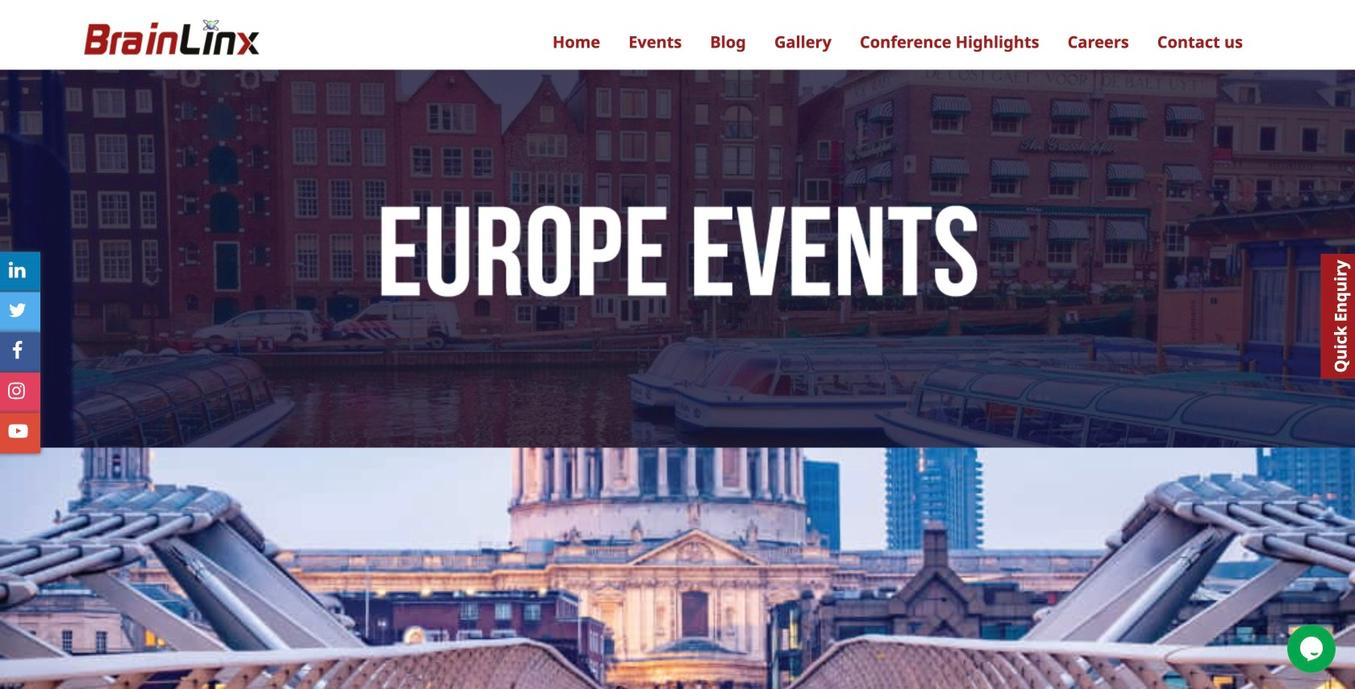 Task type: vqa. For each thing, say whether or not it's contained in the screenshot.
linkedin IMAGE
yes



Task type: locate. For each thing, give the bounding box(es) containing it.
twitter image
[[9, 301, 27, 320]]

instagram image
[[8, 381, 25, 401]]

brainlinx logo image
[[80, 13, 261, 70]]



Task type: describe. For each thing, give the bounding box(es) containing it.
linkedin image
[[9, 260, 25, 280]]

facebook image
[[12, 341, 23, 360]]

youtube play image
[[8, 422, 28, 441]]



